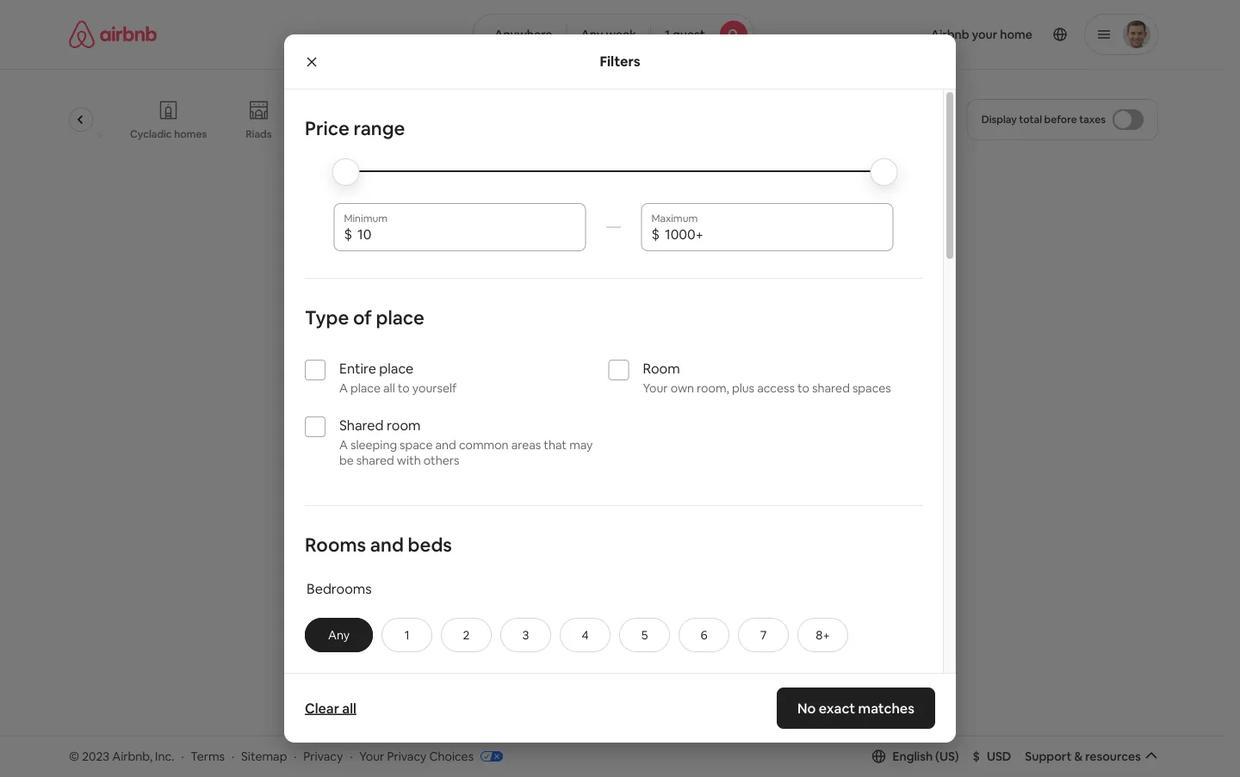 Task type: describe. For each thing, give the bounding box(es) containing it.
before
[[1044, 113, 1077, 126]]

room
[[643, 360, 680, 377]]

sitemap
[[241, 749, 287, 764]]

display total before taxes
[[981, 113, 1106, 126]]

group containing grand pianos
[[38, 86, 861, 153]]

sleeping
[[350, 437, 397, 453]]

clear all
[[305, 700, 356, 717]]

$ text field
[[665, 226, 883, 243]]

shared inside room your own room, plus access to shared spaces
[[812, 381, 850, 396]]

2 button
[[441, 618, 492, 653]]

none search field containing anywhere
[[473, 14, 754, 55]]

resources
[[1085, 749, 1141, 765]]

2023
[[82, 749, 110, 764]]

taxes
[[1079, 113, 1106, 126]]

all inside 'button'
[[342, 700, 356, 717]]

7 button
[[738, 618, 789, 653]]

beds
[[408, 533, 452, 557]]

7
[[760, 628, 767, 643]]

price range
[[305, 116, 405, 140]]

5
[[641, 628, 648, 643]]

areas
[[511, 437, 541, 453]]

to inside entire place a place all to yourself
[[398, 381, 410, 396]]

$ usd
[[973, 749, 1011, 765]]

support
[[1025, 749, 1072, 765]]

shared room a sleeping space and common areas that may be shared with others
[[339, 416, 593, 468]]

range
[[353, 116, 405, 140]]

yourself
[[412, 381, 457, 396]]

choices
[[429, 749, 474, 764]]

week
[[606, 27, 636, 42]]

1 privacy from the left
[[303, 749, 343, 764]]

5 button
[[619, 618, 670, 653]]

4 · from the left
[[350, 749, 353, 764]]

$ for $ text box
[[344, 225, 352, 243]]

grand pianos
[[38, 127, 103, 141]]

8+ element
[[816, 628, 830, 643]]

space
[[400, 437, 433, 453]]

price
[[305, 116, 349, 140]]

room
[[387, 416, 421, 434]]

matches
[[858, 700, 915, 717]]

your privacy choices
[[359, 749, 474, 764]]

3 button
[[500, 618, 551, 653]]

entire
[[339, 360, 376, 377]]

others
[[423, 453, 459, 468]]

&
[[1074, 749, 1083, 765]]

support & resources
[[1025, 749, 1141, 765]]

terms · sitemap · privacy
[[191, 749, 343, 764]]

8+ button
[[797, 618, 848, 653]]

8+
[[816, 628, 830, 643]]

privacy link
[[303, 749, 343, 764]]

6
[[701, 628, 708, 643]]

terms link
[[191, 749, 225, 764]]

spaces
[[852, 381, 891, 396]]

profile element
[[775, 0, 1158, 69]]

any week
[[581, 27, 636, 42]]

any week button
[[566, 14, 651, 55]]

your privacy choices link
[[359, 749, 503, 766]]

that
[[544, 437, 567, 453]]

©
[[69, 749, 79, 764]]

pianos
[[70, 127, 103, 141]]

all inside entire place a place all to yourself
[[383, 381, 395, 396]]

support & resources button
[[1025, 749, 1158, 765]]

anywhere button
[[473, 14, 567, 55]]

4
[[582, 628, 589, 643]]

plus
[[732, 381, 754, 396]]

your inside room your own room, plus access to shared spaces
[[643, 381, 668, 396]]

airbnb,
[[112, 749, 152, 764]]

no
[[798, 700, 816, 717]]

rooms
[[305, 533, 366, 557]]

inc.
[[155, 749, 174, 764]]

anywhere
[[494, 27, 552, 42]]

no exact matches link
[[777, 688, 935, 729]]

privacy inside your privacy choices link
[[387, 749, 427, 764]]

shared
[[339, 416, 384, 434]]

riads
[[246, 127, 272, 141]]

map
[[607, 673, 633, 689]]



Task type: locate. For each thing, give the bounding box(es) containing it.
shared right be
[[356, 453, 394, 468]]

1 to from the left
[[398, 381, 410, 396]]

· right terms
[[232, 749, 234, 764]]

shared left spaces
[[812, 381, 850, 396]]

0 vertical spatial shared
[[812, 381, 850, 396]]

ryokans
[[314, 127, 355, 141]]

type of place
[[305, 305, 424, 330]]

display total before taxes button
[[967, 99, 1158, 140]]

0 vertical spatial and
[[435, 437, 456, 453]]

clear all button
[[296, 692, 365, 726]]

1 · from the left
[[181, 749, 184, 764]]

privacy
[[303, 749, 343, 764], [387, 749, 427, 764]]

© 2023 airbnb, inc. ·
[[69, 749, 184, 764]]

your down room
[[643, 381, 668, 396]]

3
[[522, 628, 529, 643]]

1
[[665, 27, 670, 42], [404, 628, 409, 643]]

2 vertical spatial place
[[350, 381, 381, 396]]

·
[[181, 749, 184, 764], [232, 749, 234, 764], [294, 749, 297, 764], [350, 749, 353, 764]]

clear
[[305, 700, 339, 717]]

a
[[339, 381, 348, 396], [339, 437, 348, 453]]

1 horizontal spatial privacy
[[387, 749, 427, 764]]

room,
[[697, 381, 729, 396]]

sitemap link
[[241, 749, 287, 764]]

homes
[[174, 127, 207, 141]]

cycladic homes
[[130, 127, 207, 141]]

1 vertical spatial your
[[359, 749, 384, 764]]

1 horizontal spatial $
[[651, 225, 660, 243]]

all up "room"
[[383, 381, 395, 396]]

$ text field
[[357, 226, 576, 243]]

1 vertical spatial shared
[[356, 453, 394, 468]]

None search field
[[473, 14, 754, 55]]

show
[[574, 673, 605, 689]]

your
[[643, 381, 668, 396], [359, 749, 384, 764]]

1 vertical spatial any
[[328, 628, 350, 643]]

1 horizontal spatial 1
[[665, 27, 670, 42]]

own
[[671, 381, 694, 396]]

1 guest button
[[650, 14, 754, 55]]

any button
[[305, 618, 373, 653]]

$
[[344, 225, 352, 243], [651, 225, 660, 243], [973, 749, 980, 765]]

1 left 2
[[404, 628, 409, 643]]

english (us)
[[893, 749, 959, 765]]

2 horizontal spatial $
[[973, 749, 980, 765]]

rooms and beds
[[305, 533, 452, 557]]

2 privacy from the left
[[387, 749, 427, 764]]

a inside shared room a sleeping space and common areas that may be shared with others
[[339, 437, 348, 453]]

any
[[581, 27, 603, 42], [328, 628, 350, 643]]

1 horizontal spatial shared
[[812, 381, 850, 396]]

a down entire
[[339, 381, 348, 396]]

1 for 1 guest
[[665, 27, 670, 42]]

0 vertical spatial your
[[643, 381, 668, 396]]

0 horizontal spatial any
[[328, 628, 350, 643]]

grand
[[38, 127, 68, 141]]

1 horizontal spatial all
[[383, 381, 395, 396]]

no exact matches
[[798, 700, 915, 717]]

all right clear
[[342, 700, 356, 717]]

a down shared
[[339, 437, 348, 453]]

display
[[981, 113, 1017, 126]]

1 vertical spatial all
[[342, 700, 356, 717]]

0 horizontal spatial $
[[344, 225, 352, 243]]

and right space
[[435, 437, 456, 453]]

to inside room your own room, plus access to shared spaces
[[797, 381, 809, 396]]

kitchens
[[419, 127, 461, 141]]

1 horizontal spatial any
[[581, 27, 603, 42]]

1 horizontal spatial to
[[797, 381, 809, 396]]

(us)
[[935, 749, 959, 765]]

english
[[893, 749, 933, 765]]

1 button
[[382, 618, 432, 653]]

chef's kitchens
[[386, 127, 461, 141]]

be
[[339, 453, 354, 468]]

6 button
[[679, 618, 729, 653]]

to left yourself
[[398, 381, 410, 396]]

place right entire
[[379, 360, 414, 377]]

and left beds
[[370, 533, 404, 557]]

room your own room, plus access to shared spaces
[[643, 360, 891, 396]]

with
[[397, 453, 421, 468]]

2 to from the left
[[797, 381, 809, 396]]

any left week
[[581, 27, 603, 42]]

exact
[[819, 700, 855, 717]]

0 horizontal spatial to
[[398, 381, 410, 396]]

any for any week
[[581, 27, 603, 42]]

entire place a place all to yourself
[[339, 360, 457, 396]]

and inside shared room a sleeping space and common areas that may be shared with others
[[435, 437, 456, 453]]

4 button
[[560, 618, 611, 653]]

1 inside button
[[665, 27, 670, 42]]

3 · from the left
[[294, 749, 297, 764]]

all
[[383, 381, 395, 396], [342, 700, 356, 717]]

1 vertical spatial place
[[379, 360, 414, 377]]

0 horizontal spatial and
[[370, 533, 404, 557]]

0 horizontal spatial privacy
[[303, 749, 343, 764]]

and
[[435, 437, 456, 453], [370, 533, 404, 557]]

0 vertical spatial place
[[376, 305, 424, 330]]

cycladic
[[130, 127, 172, 141]]

· right the inc.
[[181, 749, 184, 764]]

0 horizontal spatial all
[[342, 700, 356, 717]]

$ for $ text field
[[651, 225, 660, 243]]

0 vertical spatial all
[[383, 381, 395, 396]]

any element
[[323, 628, 355, 643]]

usd
[[987, 749, 1011, 765]]

a inside entire place a place all to yourself
[[339, 381, 348, 396]]

1 guest
[[665, 27, 705, 42]]

any inside button
[[581, 27, 603, 42]]

2 a from the top
[[339, 437, 348, 453]]

common
[[459, 437, 509, 453]]

0 horizontal spatial your
[[359, 749, 384, 764]]

to right access
[[797, 381, 809, 396]]

1 horizontal spatial and
[[435, 437, 456, 453]]

of
[[353, 305, 372, 330]]

terms
[[191, 749, 225, 764]]

0 vertical spatial 1
[[665, 27, 670, 42]]

any down bedrooms
[[328, 628, 350, 643]]

· left privacy link
[[294, 749, 297, 764]]

1 for 1
[[404, 628, 409, 643]]

guest
[[672, 27, 705, 42]]

total
[[1019, 113, 1042, 126]]

type
[[305, 305, 349, 330]]

1 horizontal spatial your
[[643, 381, 668, 396]]

group
[[38, 86, 861, 153]]

a for entire place
[[339, 381, 348, 396]]

1 inside button
[[404, 628, 409, 643]]

place
[[376, 305, 424, 330], [379, 360, 414, 377], [350, 381, 381, 396]]

to
[[398, 381, 410, 396], [797, 381, 809, 396]]

0 vertical spatial a
[[339, 381, 348, 396]]

privacy down clear
[[303, 749, 343, 764]]

place down entire
[[350, 381, 381, 396]]

1 left guest
[[665, 27, 670, 42]]

0 vertical spatial any
[[581, 27, 603, 42]]

show map button
[[557, 660, 671, 702]]

a for shared room
[[339, 437, 348, 453]]

filters dialog
[[284, 34, 956, 778]]

0 horizontal spatial shared
[[356, 453, 394, 468]]

· right privacy link
[[350, 749, 353, 764]]

2
[[463, 628, 470, 643]]

1 vertical spatial and
[[370, 533, 404, 557]]

chef's
[[386, 127, 417, 141]]

shared
[[812, 381, 850, 396], [356, 453, 394, 468]]

1 vertical spatial 1
[[404, 628, 409, 643]]

0 horizontal spatial 1
[[404, 628, 409, 643]]

shared inside shared room a sleeping space and common areas that may be shared with others
[[356, 453, 394, 468]]

english (us) button
[[872, 749, 959, 765]]

any inside button
[[328, 628, 350, 643]]

1 a from the top
[[339, 381, 348, 396]]

access
[[757, 381, 795, 396]]

show map
[[574, 673, 633, 689]]

place right of
[[376, 305, 424, 330]]

privacy left choices
[[387, 749, 427, 764]]

any for any
[[328, 628, 350, 643]]

your right privacy link
[[359, 749, 384, 764]]

2 · from the left
[[232, 749, 234, 764]]

filters
[[600, 53, 640, 70]]

bedrooms
[[307, 580, 372, 598]]

1 vertical spatial a
[[339, 437, 348, 453]]



Task type: vqa. For each thing, say whether or not it's contained in the screenshot.
the left THE SHOW
no



